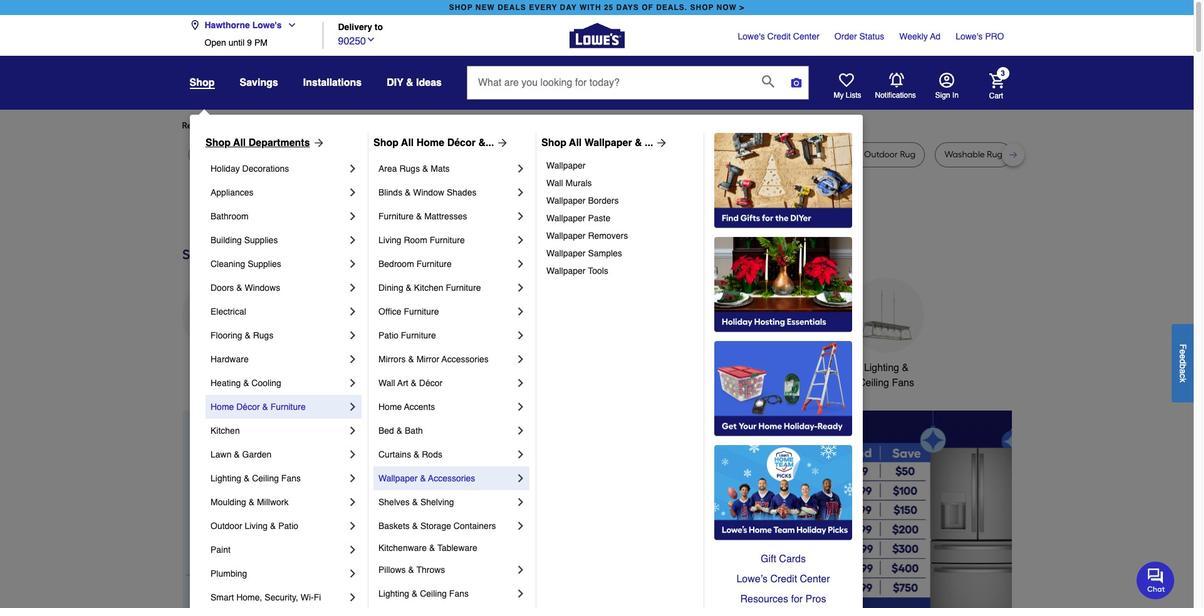 Task type: describe. For each thing, give the bounding box(es) containing it.
chevron right image for lawn & garden
[[347, 448, 359, 461]]

smart home button
[[754, 278, 829, 375]]

location image
[[190, 20, 200, 30]]

gift cards link
[[715, 549, 853, 569]]

mattresses
[[424, 211, 467, 221]]

wall murals link
[[547, 174, 695, 192]]

chevron right image for furniture & mattresses
[[515, 210, 527, 223]]

hawthorne
[[205, 20, 250, 30]]

chevron right image for mirrors & mirror accessories link
[[515, 353, 527, 365]]

& for diy & ideas button
[[406, 77, 413, 88]]

paste
[[588, 213, 611, 223]]

shop all home décor &... link
[[374, 135, 509, 150]]

mirrors
[[379, 354, 406, 364]]

free same-day delivery when you order 1 gallon or more of paint by 2 p m. image
[[0, 411, 551, 608]]

chevron right image for smart home, security, wi-fi
[[347, 591, 359, 604]]

& for "flooring & rugs" link
[[245, 330, 251, 340]]

roth for rug
[[664, 149, 682, 160]]

heating & cooling
[[211, 378, 281, 388]]

1 vertical spatial lighting & ceiling fans
[[211, 473, 301, 483]]

wallpaper tools
[[547, 266, 609, 276]]

area rugs & mats link
[[379, 157, 515, 181]]

& for the shelves & shelving link
[[412, 497, 418, 507]]

camera image
[[790, 76, 803, 89]]

chevron right image for bedroom furniture
[[515, 258, 527, 270]]

day
[[560, 3, 577, 12]]

lowe's credit center
[[737, 574, 830, 585]]

lowe's wishes you and your family a happy hanukkah. image
[[182, 200, 1012, 231]]

chevron right image for living room furniture
[[515, 234, 527, 246]]

wallpaper for wallpaper samples
[[547, 248, 586, 258]]

lowe's pro
[[956, 31, 1005, 41]]

cleaning supplies link
[[211, 252, 347, 276]]

90250
[[338, 35, 366, 47]]

& for mirrors & mirror accessories link
[[408, 354, 414, 364]]

chevron right image for topmost lighting & ceiling fans link
[[347, 472, 359, 485]]

chevron right image for electrical
[[347, 305, 359, 318]]

wallpaper inside shop all wallpaper & ... link
[[585, 137, 632, 149]]

wall for wall art & décor
[[379, 378, 395, 388]]

departments
[[249, 137, 310, 149]]

0 horizontal spatial living
[[245, 521, 268, 531]]

wall art & décor link
[[379, 371, 515, 395]]

appliances link
[[211, 181, 347, 204]]

credit for lowe's
[[768, 31, 791, 41]]

wallpaper for wallpaper
[[547, 160, 586, 171]]

0 vertical spatial bathroom
[[211, 211, 249, 221]]

for for searches
[[283, 120, 294, 131]]

mirrors & mirror accessories
[[379, 354, 489, 364]]

lowe's home improvement notification center image
[[889, 73, 904, 88]]

kitchen faucets
[[470, 362, 542, 374]]

furniture down blinds
[[379, 211, 414, 221]]

2 e from the top
[[1179, 354, 1189, 359]]

supplies for cleaning supplies
[[248, 259, 281, 269]]

allen and roth rug
[[624, 149, 700, 160]]

home accents link
[[379, 395, 515, 419]]

chevron right image for curtains & rods link
[[515, 448, 527, 461]]

baskets
[[379, 521, 410, 531]]

bed
[[379, 426, 394, 436]]

smart for smart home
[[763, 362, 790, 374]]

gift
[[761, 554, 777, 565]]

office furniture
[[379, 307, 439, 317]]

lowe's for lowe's credit center
[[738, 31, 765, 41]]

millwork
[[257, 497, 289, 507]]

up to 30 percent off select major appliances. plus, save up to an extra $750 on major appliances. image
[[551, 411, 1158, 608]]

0 vertical spatial appliances
[[211, 187, 254, 197]]

lowe's home improvement cart image
[[990, 73, 1005, 88]]

appliances inside button
[[195, 362, 244, 374]]

accents
[[404, 402, 435, 412]]

lowe's home improvement account image
[[939, 73, 954, 88]]

kitchen for kitchen faucets
[[470, 362, 503, 374]]

you for more suggestions for you
[[408, 120, 422, 131]]

chevron right image for the bottommost lighting & ceiling fans link
[[515, 587, 527, 600]]

furniture up dining & kitchen furniture
[[417, 259, 452, 269]]

chevron right image for patio furniture link
[[515, 329, 527, 342]]

& for doors & windows 'link'
[[236, 283, 242, 293]]

25
[[604, 3, 614, 12]]

ceiling inside lighting & ceiling fans
[[859, 377, 890, 389]]

borders
[[588, 196, 619, 206]]

chevron right image for plumbing link
[[347, 567, 359, 580]]

flooring & rugs link
[[211, 323, 347, 347]]

wi-
[[301, 592, 314, 602]]

installations
[[303, 77, 362, 88]]

rug rug
[[258, 149, 292, 160]]

chevron right image for blinds & window shades link
[[515, 186, 527, 199]]

murals
[[566, 178, 592, 188]]

wallpaper for wallpaper removers
[[547, 231, 586, 241]]

delivery
[[338, 22, 372, 32]]

of
[[642, 3, 654, 12]]

arrow right image for shop all departments
[[310, 137, 325, 149]]

chevron right image for baskets & storage containers link
[[515, 520, 527, 532]]

and for allen and roth rug
[[645, 149, 662, 160]]

with
[[580, 3, 602, 12]]

wallpaper & accessories
[[379, 473, 475, 483]]

& for kitchenware & tableware link
[[429, 543, 435, 553]]

notifications
[[875, 91, 916, 100]]

wallpaper tools link
[[547, 262, 695, 280]]

doors & windows
[[211, 283, 280, 293]]

days
[[617, 3, 639, 12]]

9
[[247, 38, 252, 48]]

electrical
[[211, 307, 246, 317]]

wallpaper for wallpaper & accessories
[[379, 473, 418, 483]]

& for dining & kitchen furniture link at the top
[[406, 283, 412, 293]]

supplies for building supplies
[[244, 235, 278, 245]]

& for topmost lighting & ceiling fans link
[[244, 473, 250, 483]]

flooring
[[211, 330, 242, 340]]

more suggestions for you link
[[321, 120, 432, 132]]

5x8
[[216, 149, 229, 160]]

washable area rug
[[729, 149, 808, 160]]

cart
[[990, 91, 1004, 100]]

2 horizontal spatial arrow right image
[[989, 520, 1001, 533]]

1 horizontal spatial kitchen
[[414, 283, 444, 293]]

chevron right image for hardware
[[347, 353, 359, 365]]

a
[[1179, 369, 1189, 373]]

recommended searches for you heading
[[182, 120, 1012, 132]]

1 horizontal spatial fans
[[449, 589, 469, 599]]

chevron right image for office furniture
[[515, 305, 527, 318]]

9 rug from the left
[[987, 149, 1003, 160]]

lowe's for lowe's pro
[[956, 31, 983, 41]]

diy & ideas
[[387, 77, 442, 88]]

all for wallpaper
[[569, 137, 582, 149]]

1 vertical spatial ceiling
[[252, 473, 279, 483]]

samples
[[588, 248, 622, 258]]

1 area from the left
[[320, 149, 339, 160]]

3
[[1001, 69, 1005, 78]]

baskets & storage containers link
[[379, 514, 515, 538]]

and for allen and roth area rug
[[520, 149, 536, 160]]

all for home
[[401, 137, 414, 149]]

& for pillows & throws 'link'
[[408, 565, 414, 575]]

& for baskets & storage containers link
[[412, 521, 418, 531]]

decorations for christmas
[[384, 377, 437, 389]]

outdoor living & patio
[[211, 521, 298, 531]]

k
[[1179, 378, 1189, 382]]

3 area from the left
[[771, 149, 790, 160]]

tools
[[588, 266, 609, 276]]

patio furniture link
[[379, 323, 515, 347]]

for for suggestions
[[394, 120, 406, 131]]

open
[[205, 38, 226, 48]]

dining & kitchen furniture link
[[379, 276, 515, 300]]

fans inside button
[[892, 377, 915, 389]]

1 shop from the left
[[449, 3, 473, 12]]

chevron right image for the "building supplies" link
[[347, 234, 359, 246]]

chevron right image for kitchen
[[347, 424, 359, 437]]

chevron right image for cleaning supplies
[[347, 258, 359, 270]]

arrow right image for shop all wallpaper & ...
[[653, 137, 669, 149]]

wall murals
[[547, 178, 592, 188]]

hardware link
[[211, 347, 347, 371]]

shop for shop all home décor &...
[[374, 137, 399, 149]]

blinds
[[379, 187, 403, 197]]

1 vertical spatial lighting & ceiling fans link
[[379, 582, 515, 606]]

furniture up "kitchen" link
[[271, 402, 306, 412]]

kitchen faucets button
[[468, 278, 543, 375]]

my lists
[[834, 91, 862, 100]]

smart home, security, wi-fi
[[211, 592, 321, 602]]

& inside shop all wallpaper & ... link
[[635, 137, 642, 149]]

chevron down image inside hawthorne lowe's button
[[282, 20, 297, 30]]

lowe's inside button
[[252, 20, 282, 30]]

lists
[[846, 91, 862, 100]]

roth for area
[[538, 149, 556, 160]]

search image
[[762, 75, 775, 88]]

heating & cooling link
[[211, 371, 347, 395]]

kitchenware
[[379, 543, 427, 553]]

sign in button
[[936, 73, 959, 100]]

furniture inside 'link'
[[430, 235, 465, 245]]

plumbing
[[211, 569, 247, 579]]

status
[[860, 31, 885, 41]]

building
[[211, 235, 242, 245]]

living inside 'link'
[[379, 235, 402, 245]]

shelves
[[379, 497, 410, 507]]

pillows & throws
[[379, 565, 445, 575]]

resources for pros link
[[715, 589, 853, 608]]

bed & bath link
[[379, 419, 515, 443]]

hardware
[[211, 354, 249, 364]]

open until 9 pm
[[205, 38, 268, 48]]

find gifts for the diyer. image
[[715, 133, 853, 228]]

arrow right image
[[494, 137, 509, 149]]

sign
[[936, 91, 951, 100]]

appliances button
[[182, 278, 257, 375]]

electrical link
[[211, 300, 347, 323]]

& for furniture & mattresses link
[[416, 211, 422, 221]]

chevron right image for wallpaper & accessories
[[515, 472, 527, 485]]

rug 5x8
[[198, 149, 229, 160]]

washable for washable area rug
[[729, 149, 769, 160]]

bedroom
[[379, 259, 414, 269]]



Task type: locate. For each thing, give the bounding box(es) containing it.
& inside the shelves & shelving link
[[412, 497, 418, 507]]

1 horizontal spatial décor
[[419, 378, 443, 388]]

lighting & ceiling fans link
[[211, 466, 347, 490], [379, 582, 515, 606]]

Search Query text field
[[468, 66, 752, 99]]

furniture up "bedroom furniture" link
[[430, 235, 465, 245]]

wallpaper inside wallpaper tools link
[[547, 266, 586, 276]]

smart for smart home, security, wi-fi
[[211, 592, 234, 602]]

window
[[413, 187, 444, 197]]

2 all from the left
[[401, 137, 414, 149]]

décor inside the shop all home décor &... link
[[447, 137, 476, 149]]

chevron right image for shelves & shelving
[[515, 496, 527, 508]]

decorations down christmas
[[384, 377, 437, 389]]

chevron right image for dining & kitchen furniture link at the top
[[515, 281, 527, 294]]

chat invite button image
[[1137, 561, 1175, 599]]

patio down office
[[379, 330, 399, 340]]

0 horizontal spatial you
[[296, 120, 311, 131]]

3 shop from the left
[[542, 137, 567, 149]]

0 horizontal spatial lighting
[[211, 473, 241, 483]]

2 and from the left
[[645, 149, 662, 160]]

moulding & millwork
[[211, 497, 289, 507]]

paint
[[211, 545, 231, 555]]

kitchen down bedroom furniture
[[414, 283, 444, 293]]

8 rug from the left
[[900, 149, 916, 160]]

2 horizontal spatial décor
[[447, 137, 476, 149]]

1 you from the left
[[296, 120, 311, 131]]

décor up "desk"
[[447, 137, 476, 149]]

1 vertical spatial accessories
[[428, 473, 475, 483]]

kitchenware & tableware link
[[379, 538, 527, 558]]

2 area from the left
[[558, 149, 577, 160]]

living room furniture
[[379, 235, 465, 245]]

christmas decorations
[[384, 362, 437, 389]]

1 vertical spatial kitchen
[[470, 362, 503, 374]]

accessories up the shelves & shelving link
[[428, 473, 475, 483]]

wallpaper inside wallpaper borders link
[[547, 196, 586, 206]]

0 horizontal spatial shop
[[206, 137, 231, 149]]

& inside blinds & window shades link
[[405, 187, 411, 197]]

2 you from the left
[[408, 120, 422, 131]]

1 horizontal spatial allen
[[624, 149, 643, 160]]

& inside "flooring & rugs" link
[[245, 330, 251, 340]]

curtains
[[379, 449, 411, 460]]

wall left art
[[379, 378, 395, 388]]

1 vertical spatial living
[[245, 521, 268, 531]]

1 washable from the left
[[729, 149, 769, 160]]

supplies up windows
[[248, 259, 281, 269]]

lighting & ceiling fans link down throws at left bottom
[[379, 582, 515, 606]]

décor down heating & cooling
[[236, 402, 260, 412]]

you
[[296, 120, 311, 131], [408, 120, 422, 131]]

shop all wallpaper & ...
[[542, 137, 653, 149]]

kitchen left the faucets
[[470, 362, 503, 374]]

lowe's home improvement logo image
[[570, 8, 625, 63]]

roth up 'wall murals' link
[[664, 149, 682, 160]]

chevron right image for moulding & millwork link
[[347, 496, 359, 508]]

& inside pillows & throws 'link'
[[408, 565, 414, 575]]

chevron down image inside the 90250 button
[[366, 34, 376, 44]]

2 horizontal spatial ceiling
[[859, 377, 890, 389]]

6 rug from the left
[[684, 149, 700, 160]]

home
[[417, 137, 445, 149], [793, 362, 820, 374], [211, 402, 234, 412], [379, 402, 402, 412]]

0 vertical spatial chevron down image
[[282, 20, 297, 30]]

and down ...
[[645, 149, 662, 160]]

shelving
[[421, 497, 454, 507]]

0 horizontal spatial chevron down image
[[282, 20, 297, 30]]

decorations for holiday
[[242, 164, 289, 174]]

& inside dining & kitchen furniture link
[[406, 283, 412, 293]]

1 horizontal spatial lowe's
[[738, 31, 765, 41]]

living down moulding & millwork
[[245, 521, 268, 531]]

patio up "paint" link
[[278, 521, 298, 531]]

1 vertical spatial supplies
[[248, 259, 281, 269]]

you left more
[[296, 120, 311, 131]]

& for curtains & rods link
[[414, 449, 420, 460]]

cooling
[[252, 378, 281, 388]]

home inside button
[[793, 362, 820, 374]]

wallpaper down wall murals
[[547, 196, 586, 206]]

bathroom button
[[659, 278, 734, 375]]

1 horizontal spatial chevron down image
[[366, 34, 376, 44]]

& inside home décor & furniture link
[[262, 402, 268, 412]]

allen up 'wall murals' link
[[624, 149, 643, 160]]

décor down mirrors & mirror accessories
[[419, 378, 443, 388]]

1 horizontal spatial you
[[408, 120, 422, 131]]

furniture up mirror
[[401, 330, 436, 340]]

>
[[740, 3, 745, 12]]

wallpaper inside wallpaper & accessories "link"
[[379, 473, 418, 483]]

kitchen inside button
[[470, 362, 503, 374]]

wallpaper paste
[[547, 213, 611, 223]]

1 horizontal spatial living
[[379, 235, 402, 245]]

1 vertical spatial wall
[[379, 378, 395, 388]]

& for bed & bath link in the bottom left of the page
[[397, 426, 403, 436]]

furniture & mattresses link
[[379, 204, 515, 228]]

lighting & ceiling fans link up the millwork
[[211, 466, 347, 490]]

all for departments
[[233, 137, 246, 149]]

2 vertical spatial décor
[[236, 402, 260, 412]]

center up pros
[[800, 574, 830, 585]]

1 e from the top
[[1179, 349, 1189, 354]]

e up the d
[[1179, 349, 1189, 354]]

2 horizontal spatial shop
[[542, 137, 567, 149]]

shop all wallpaper & ... link
[[542, 135, 669, 150]]

chevron right image for pillows & throws
[[515, 564, 527, 576]]

shop up 5x8
[[206, 137, 231, 149]]

wall left 'murals'
[[547, 178, 563, 188]]

lighting for topmost lighting & ceiling fans link
[[211, 473, 241, 483]]

1 all from the left
[[233, 137, 246, 149]]

pm
[[254, 38, 268, 48]]

shop
[[206, 137, 231, 149], [374, 137, 399, 149], [542, 137, 567, 149]]

center for lowe's credit center
[[800, 574, 830, 585]]

0 horizontal spatial and
[[520, 149, 536, 160]]

chevron right image for appliances
[[347, 186, 359, 199]]

shelves & shelving
[[379, 497, 454, 507]]

smart home
[[763, 362, 820, 374]]

2 vertical spatial lighting
[[379, 589, 409, 599]]

e
[[1179, 349, 1189, 354], [1179, 354, 1189, 359]]

& inside kitchenware & tableware link
[[429, 543, 435, 553]]

0 horizontal spatial rugs
[[253, 330, 274, 340]]

flooring & rugs
[[211, 330, 274, 340]]

all down recommended searches for you
[[233, 137, 246, 149]]

bathroom inside 'button'
[[674, 362, 718, 374]]

2 vertical spatial ceiling
[[420, 589, 447, 599]]

lowe's home team holiday picks. image
[[715, 445, 853, 540]]

1 horizontal spatial all
[[401, 137, 414, 149]]

until
[[229, 38, 245, 48]]

& for heating & cooling link
[[243, 378, 249, 388]]

wall for wall murals
[[547, 178, 563, 188]]

doors & windows link
[[211, 276, 347, 300]]

0 horizontal spatial roth
[[538, 149, 556, 160]]

cleaning
[[211, 259, 245, 269]]

0 horizontal spatial allen
[[498, 149, 517, 160]]

0 horizontal spatial all
[[233, 137, 246, 149]]

recommended searches for you
[[182, 120, 311, 131]]

garden
[[242, 449, 272, 460]]

1 vertical spatial fans
[[281, 473, 301, 483]]

wallpaper inside wallpaper removers link
[[547, 231, 586, 241]]

2 horizontal spatial kitchen
[[470, 362, 503, 374]]

bedroom furniture
[[379, 259, 452, 269]]

& for wallpaper & accessories "link"
[[420, 473, 426, 483]]

5 rug from the left
[[579, 149, 595, 160]]

1 rug from the left
[[198, 149, 213, 160]]

shop inside shop all wallpaper & ... link
[[542, 137, 567, 149]]

living up bedroom
[[379, 235, 402, 245]]

chevron right image for bathroom link
[[347, 210, 359, 223]]

0 horizontal spatial ceiling
[[252, 473, 279, 483]]

0 vertical spatial smart
[[763, 362, 790, 374]]

credit
[[768, 31, 791, 41], [771, 574, 797, 585]]

accessories down patio furniture link
[[442, 354, 489, 364]]

doors
[[211, 283, 234, 293]]

shop inside 'shop all departments' link
[[206, 137, 231, 149]]

3 rug from the left
[[276, 149, 292, 160]]

wallpaper inside wallpaper samples link
[[547, 248, 586, 258]]

chevron right image for home accents link
[[515, 401, 527, 413]]

pillows
[[379, 565, 406, 575]]

lowe's credit center link
[[715, 569, 853, 589]]

home décor & furniture
[[211, 402, 306, 412]]

0 vertical spatial living
[[379, 235, 402, 245]]

2 horizontal spatial fans
[[892, 377, 915, 389]]

wallpaper inside wallpaper paste link
[[547, 213, 586, 223]]

0 horizontal spatial area
[[320, 149, 339, 160]]

for up the departments
[[283, 120, 294, 131]]

2 vertical spatial fans
[[449, 589, 469, 599]]

1 horizontal spatial roth
[[664, 149, 682, 160]]

supplies up cleaning supplies
[[244, 235, 278, 245]]

0 vertical spatial lighting & ceiling fans link
[[211, 466, 347, 490]]

arrow right image
[[310, 137, 325, 149], [653, 137, 669, 149], [989, 520, 1001, 533]]

7 rug from the left
[[792, 149, 808, 160]]

lowe's
[[252, 20, 282, 30], [738, 31, 765, 41], [956, 31, 983, 41]]

for left pros
[[791, 594, 803, 605]]

& inside bed & bath link
[[397, 426, 403, 436]]

and
[[520, 149, 536, 160], [645, 149, 662, 160]]

& inside heating & cooling link
[[243, 378, 249, 388]]

& inside moulding & millwork link
[[249, 497, 255, 507]]

installations button
[[303, 71, 362, 94]]

rugs down furniture
[[400, 164, 420, 174]]

& for moulding & millwork link
[[249, 497, 255, 507]]

shop left now
[[690, 3, 714, 12]]

0 vertical spatial lighting
[[864, 362, 900, 374]]

wallpaper paste link
[[547, 209, 695, 227]]

wallpaper inside the wallpaper 'link'
[[547, 160, 586, 171]]

bathroom link
[[211, 204, 347, 228]]

building supplies
[[211, 235, 278, 245]]

area rugs & mats
[[379, 164, 450, 174]]

chevron right image for holiday decorations
[[347, 162, 359, 175]]

you for recommended searches for you
[[296, 120, 311, 131]]

furniture down "bedroom furniture" link
[[446, 283, 481, 293]]

1 horizontal spatial bathroom
[[674, 362, 718, 374]]

0 horizontal spatial décor
[[236, 402, 260, 412]]

0 vertical spatial patio
[[379, 330, 399, 340]]

& inside doors & windows 'link'
[[236, 283, 242, 293]]

accessories inside "link"
[[428, 473, 475, 483]]

ideas
[[416, 77, 442, 88]]

pros
[[806, 594, 827, 605]]

0 horizontal spatial for
[[283, 120, 294, 131]]

all up furniture
[[401, 137, 414, 149]]

resources
[[741, 594, 789, 605]]

2 washable from the left
[[945, 149, 985, 160]]

1 horizontal spatial and
[[645, 149, 662, 160]]

0 horizontal spatial arrow right image
[[310, 137, 325, 149]]

christmas decorations button
[[373, 278, 448, 391]]

lowe's down >
[[738, 31, 765, 41]]

indoor
[[837, 149, 862, 160]]

1 vertical spatial décor
[[419, 378, 443, 388]]

1 vertical spatial rugs
[[253, 330, 274, 340]]

you up shop all home décor &...
[[408, 120, 422, 131]]

weekly ad link
[[900, 30, 941, 43]]

& inside curtains & rods link
[[414, 449, 420, 460]]

wallpaper up "wallpaper tools"
[[547, 248, 586, 258]]

credit up resources for pros 'link'
[[771, 574, 797, 585]]

& inside baskets & storage containers link
[[412, 521, 418, 531]]

get your home holiday-ready. image
[[715, 341, 853, 436]]

shop left new
[[449, 3, 473, 12]]

2 horizontal spatial lighting
[[864, 362, 900, 374]]

1 horizontal spatial area
[[558, 149, 577, 160]]

arrow right image inside shop all wallpaper & ... link
[[653, 137, 669, 149]]

1 horizontal spatial patio
[[379, 330, 399, 340]]

& for lawn & garden link
[[234, 449, 240, 460]]

lowe's up pm
[[252, 20, 282, 30]]

credit for lowe's
[[771, 574, 797, 585]]

& inside mirrors & mirror accessories link
[[408, 354, 414, 364]]

0 horizontal spatial smart
[[211, 592, 234, 602]]

0 horizontal spatial washable
[[729, 149, 769, 160]]

wallpaper up wall murals
[[547, 160, 586, 171]]

shop up allen and roth area rug
[[542, 137, 567, 149]]

wallpaper down recommended searches for you heading
[[585, 137, 632, 149]]

outdoor living & patio link
[[211, 514, 347, 538]]

2 horizontal spatial all
[[569, 137, 582, 149]]

order status link
[[835, 30, 885, 43]]

25 days of deals. don't miss deals every day. same-day delivery on in-stock orders placed by 2 p m. image
[[182, 411, 385, 608]]

chevron right image for home décor & furniture
[[347, 401, 359, 413]]

chevron right image for doors & windows
[[347, 281, 359, 294]]

shop for shop all departments
[[206, 137, 231, 149]]

for inside 'link'
[[791, 594, 803, 605]]

cards
[[779, 554, 806, 565]]

& inside the wall art & décor link
[[411, 378, 417, 388]]

1 horizontal spatial lighting & ceiling fans
[[379, 589, 469, 599]]

appliances down holiday
[[211, 187, 254, 197]]

every
[[529, 3, 557, 12]]

1 horizontal spatial ceiling
[[420, 589, 447, 599]]

1 horizontal spatial lighting
[[379, 589, 409, 599]]

0 vertical spatial décor
[[447, 137, 476, 149]]

shelves & shelving link
[[379, 490, 515, 514]]

allen for allen and roth area rug
[[498, 149, 517, 160]]

rugs inside "flooring & rugs" link
[[253, 330, 274, 340]]

roth up wall murals
[[538, 149, 556, 160]]

area
[[320, 149, 339, 160], [558, 149, 577, 160], [771, 149, 790, 160]]

2 allen from the left
[[624, 149, 643, 160]]

1 roth from the left
[[538, 149, 556, 160]]

arrow right image inside 'shop all departments' link
[[310, 137, 325, 149]]

chevron right image for flooring & rugs
[[347, 329, 359, 342]]

wallpaper removers link
[[547, 227, 695, 244]]

chevron right image
[[347, 162, 359, 175], [515, 162, 527, 175], [347, 186, 359, 199], [515, 210, 527, 223], [515, 234, 527, 246], [347, 258, 359, 270], [515, 258, 527, 270], [347, 281, 359, 294], [347, 305, 359, 318], [515, 305, 527, 318], [347, 329, 359, 342], [347, 353, 359, 365], [347, 377, 359, 389], [515, 377, 527, 389], [347, 401, 359, 413], [347, 424, 359, 437], [347, 448, 359, 461], [515, 472, 527, 485], [515, 496, 527, 508], [347, 544, 359, 556], [515, 564, 527, 576], [347, 591, 359, 604]]

& for the bottommost lighting & ceiling fans link
[[412, 589, 418, 599]]

0 vertical spatial ceiling
[[859, 377, 890, 389]]

wallpaper
[[585, 137, 632, 149], [547, 160, 586, 171], [547, 196, 586, 206], [547, 213, 586, 223], [547, 231, 586, 241], [547, 248, 586, 258], [547, 266, 586, 276], [379, 473, 418, 483]]

2 shop from the left
[[690, 3, 714, 12]]

2 horizontal spatial lighting & ceiling fans
[[859, 362, 915, 389]]

3 all from the left
[[569, 137, 582, 149]]

1 vertical spatial decorations
[[384, 377, 437, 389]]

chevron right image for heating & cooling
[[347, 377, 359, 389]]

allen right "desk"
[[498, 149, 517, 160]]

patio furniture
[[379, 330, 436, 340]]

outdoor
[[865, 149, 898, 160]]

0 vertical spatial supplies
[[244, 235, 278, 245]]

wallpaper down curtains
[[379, 473, 418, 483]]

furniture down dining & kitchen furniture
[[404, 307, 439, 317]]

0 horizontal spatial fans
[[281, 473, 301, 483]]

0 vertical spatial wall
[[547, 178, 563, 188]]

1 horizontal spatial rugs
[[400, 164, 420, 174]]

chevron right image
[[515, 186, 527, 199], [347, 210, 359, 223], [347, 234, 359, 246], [515, 281, 527, 294], [515, 329, 527, 342], [515, 353, 527, 365], [515, 401, 527, 413], [515, 424, 527, 437], [515, 448, 527, 461], [347, 472, 359, 485], [347, 496, 359, 508], [347, 520, 359, 532], [515, 520, 527, 532], [347, 567, 359, 580], [515, 587, 527, 600]]

baskets & storage containers
[[379, 521, 496, 531]]

lighting
[[864, 362, 900, 374], [211, 473, 241, 483], [379, 589, 409, 599]]

& inside furniture & mattresses link
[[416, 211, 422, 221]]

shop for shop all wallpaper & ...
[[542, 137, 567, 149]]

& inside diy & ideas button
[[406, 77, 413, 88]]

0 horizontal spatial wall
[[379, 378, 395, 388]]

kitchen up lawn
[[211, 426, 240, 436]]

decorations down rug rug
[[242, 164, 289, 174]]

1 and from the left
[[520, 149, 536, 160]]

& inside lighting & ceiling fans
[[902, 362, 909, 374]]

&
[[406, 77, 413, 88], [635, 137, 642, 149], [423, 164, 428, 174], [405, 187, 411, 197], [416, 211, 422, 221], [236, 283, 242, 293], [406, 283, 412, 293], [245, 330, 251, 340], [408, 354, 414, 364], [902, 362, 909, 374], [243, 378, 249, 388], [411, 378, 417, 388], [262, 402, 268, 412], [397, 426, 403, 436], [234, 449, 240, 460], [414, 449, 420, 460], [244, 473, 250, 483], [420, 473, 426, 483], [249, 497, 255, 507], [412, 497, 418, 507], [270, 521, 276, 531], [412, 521, 418, 531], [429, 543, 435, 553], [408, 565, 414, 575], [412, 589, 418, 599]]

1 horizontal spatial wall
[[547, 178, 563, 188]]

1 vertical spatial credit
[[771, 574, 797, 585]]

allen for allen and roth rug
[[624, 149, 643, 160]]

wallpaper down wallpaper borders
[[547, 213, 586, 223]]

throws
[[417, 565, 445, 575]]

christmas
[[388, 362, 433, 374]]

moulding
[[211, 497, 246, 507]]

1 vertical spatial patio
[[278, 521, 298, 531]]

lighting & ceiling fans inside button
[[859, 362, 915, 389]]

holiday hosting essentials. image
[[715, 237, 853, 332]]

rugs
[[400, 164, 420, 174], [253, 330, 274, 340]]

lowe's home improvement lists image
[[839, 73, 854, 88]]

0 horizontal spatial shop
[[449, 3, 473, 12]]

bed & bath
[[379, 426, 423, 436]]

chevron right image for wall art & décor
[[515, 377, 527, 389]]

1 vertical spatial bathroom
[[674, 362, 718, 374]]

décor for &
[[419, 378, 443, 388]]

decorations
[[242, 164, 289, 174], [384, 377, 437, 389]]

area
[[379, 164, 397, 174]]

2 horizontal spatial area
[[771, 149, 790, 160]]

1 horizontal spatial decorations
[[384, 377, 437, 389]]

0 horizontal spatial lowe's
[[252, 20, 282, 30]]

for
[[283, 120, 294, 131], [394, 120, 406, 131], [791, 594, 803, 605]]

e up b
[[1179, 354, 1189, 359]]

lowe's left pro
[[956, 31, 983, 41]]

2 vertical spatial kitchen
[[211, 426, 240, 436]]

lighting for the bottommost lighting & ceiling fans link
[[379, 589, 409, 599]]

wallpaper down wallpaper samples
[[547, 266, 586, 276]]

0 vertical spatial decorations
[[242, 164, 289, 174]]

décor inside the wall art & décor link
[[419, 378, 443, 388]]

2 vertical spatial lighting & ceiling fans
[[379, 589, 469, 599]]

paint link
[[211, 538, 347, 562]]

rugs inside area rugs & mats link
[[400, 164, 420, 174]]

& inside lawn & garden link
[[234, 449, 240, 460]]

1 horizontal spatial shop
[[374, 137, 399, 149]]

& for blinds & window shades link
[[405, 187, 411, 197]]

1 shop from the left
[[206, 137, 231, 149]]

chevron down image
[[282, 20, 297, 30], [366, 34, 376, 44]]

mirror
[[417, 354, 440, 364]]

chevron right image for paint
[[347, 544, 359, 556]]

2 roth from the left
[[664, 149, 682, 160]]

chevron right image for "outdoor living & patio" link
[[347, 520, 359, 532]]

0 horizontal spatial decorations
[[242, 164, 289, 174]]

accessories
[[442, 354, 489, 364], [428, 473, 475, 483]]

rug
[[198, 149, 213, 160], [258, 149, 274, 160], [276, 149, 292, 160], [341, 149, 357, 160], [579, 149, 595, 160], [684, 149, 700, 160], [792, 149, 808, 160], [900, 149, 916, 160], [987, 149, 1003, 160]]

my
[[834, 91, 844, 100]]

2 rug from the left
[[258, 149, 274, 160]]

wallpaper for wallpaper tools
[[547, 266, 586, 276]]

arrow left image
[[415, 520, 428, 533]]

allen and roth area rug
[[498, 149, 595, 160]]

and right arrow right image
[[520, 149, 536, 160]]

in
[[953, 91, 959, 100]]

& inside wallpaper & accessories "link"
[[420, 473, 426, 483]]

4 rug from the left
[[341, 149, 357, 160]]

appliances up heating
[[195, 362, 244, 374]]

kitchen for kitchen
[[211, 426, 240, 436]]

décor
[[447, 137, 476, 149], [419, 378, 443, 388], [236, 402, 260, 412]]

wallpaper down 'wallpaper paste'
[[547, 231, 586, 241]]

rugs up "hardware" link
[[253, 330, 274, 340]]

1 vertical spatial center
[[800, 574, 830, 585]]

center for lowe's credit center
[[794, 31, 820, 41]]

kitchenware & tableware
[[379, 543, 478, 553]]

1 horizontal spatial shop
[[690, 3, 714, 12]]

lighting inside lighting & ceiling fans
[[864, 362, 900, 374]]

& inside "outdoor living & patio" link
[[270, 521, 276, 531]]

0 horizontal spatial patio
[[278, 521, 298, 531]]

pillows & throws link
[[379, 558, 515, 582]]

dining & kitchen furniture
[[379, 283, 481, 293]]

kitchen link
[[211, 419, 347, 443]]

shop 25 days of deals by category image
[[182, 244, 1012, 265]]

& inside area rugs & mats link
[[423, 164, 428, 174]]

shop down more suggestions for you link
[[374, 137, 399, 149]]

lawn
[[211, 449, 232, 460]]

1 allen from the left
[[498, 149, 517, 160]]

smart inside button
[[763, 362, 790, 374]]

décor inside home décor & furniture link
[[236, 402, 260, 412]]

shop inside the shop all home décor &... link
[[374, 137, 399, 149]]

2 shop from the left
[[374, 137, 399, 149]]

washable for washable rug
[[945, 149, 985, 160]]

chevron right image for area rugs & mats
[[515, 162, 527, 175]]

1 horizontal spatial lighting & ceiling fans link
[[379, 582, 515, 606]]

chevron right image for bed & bath link in the bottom left of the page
[[515, 424, 527, 437]]

1 vertical spatial lighting
[[211, 473, 241, 483]]

1 vertical spatial appliances
[[195, 362, 244, 374]]

all down recommended searches for you heading
[[569, 137, 582, 149]]

lowe's credit center link
[[738, 30, 820, 43]]

credit up "search" image
[[768, 31, 791, 41]]

décor for home
[[447, 137, 476, 149]]

d
[[1179, 359, 1189, 364]]

center left order
[[794, 31, 820, 41]]

for up furniture
[[394, 120, 406, 131]]

decorations inside button
[[384, 377, 437, 389]]

0 vertical spatial credit
[[768, 31, 791, 41]]

0 vertical spatial rugs
[[400, 164, 420, 174]]

1 horizontal spatial washable
[[945, 149, 985, 160]]

delivery to
[[338, 22, 383, 32]]

0 vertical spatial lighting & ceiling fans
[[859, 362, 915, 389]]

wallpaper for wallpaper paste
[[547, 213, 586, 223]]

smart home, security, wi-fi link
[[211, 586, 347, 608]]

1 horizontal spatial for
[[394, 120, 406, 131]]

wallpaper for wallpaper borders
[[547, 196, 586, 206]]

1 horizontal spatial arrow right image
[[653, 137, 669, 149]]

0 vertical spatial accessories
[[442, 354, 489, 364]]

None search field
[[467, 66, 809, 111]]



Task type: vqa. For each thing, say whether or not it's contained in the screenshot.
(don't
no



